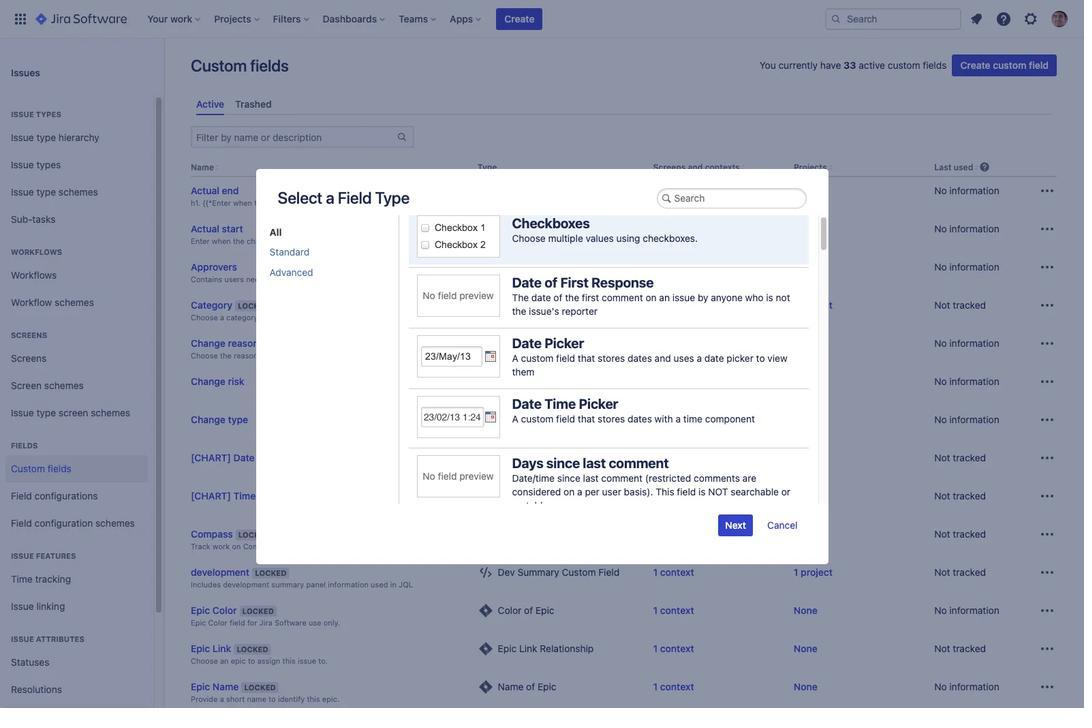 Task type: locate. For each thing, give the bounding box(es) containing it.
4 context from the top
[[661, 338, 695, 349]]

a down category "button" on the left of page
[[220, 313, 224, 322]]

response inside date of first response the date of the first comment on an issue by anyone who is not the issue's reporter
[[592, 274, 654, 290]]

type down risk
[[228, 414, 248, 426]]

0 horizontal spatial is
[[699, 486, 706, 497]]

1 vertical spatial issue
[[298, 657, 316, 666]]

actually inside actual end h1. {{*enter when the change actually ended.*}}
[[297, 199, 325, 208]]

user
[[498, 261, 519, 273]]

1 horizontal spatial on
[[564, 486, 575, 497]]

11 1 context from the top
[[654, 681, 695, 693]]

assign
[[258, 657, 281, 666]]

list
[[529, 338, 544, 349], [529, 376, 544, 388], [529, 414, 544, 426]]

date
[[498, 223, 519, 235], [512, 274, 542, 290], [512, 335, 542, 351], [512, 396, 542, 412], [234, 452, 255, 464], [498, 452, 519, 464]]

jira.
[[442, 275, 457, 284]]

for inside epic color locked epic color field for jira software use only.
[[247, 619, 257, 628]]

by
[[431, 275, 440, 284], [698, 292, 709, 303]]

11 context from the top
[[661, 681, 695, 693]]

select a field type
[[278, 188, 410, 207]]

a up them
[[512, 352, 519, 364]]

date inside button
[[234, 452, 255, 464]]

compass up work
[[191, 529, 233, 540]]

2 choice) from the top
[[579, 376, 612, 388]]

issue for issue linking
[[11, 601, 34, 612]]

the inside actual start enter when the change actually started.
[[233, 237, 245, 246]]

1 project button down cancel link
[[794, 566, 833, 580]]

time up the date of first response
[[545, 396, 576, 412]]

1 horizontal spatial to
[[269, 695, 276, 704]]

1 vertical spatial dates
[[628, 413, 653, 425]]

2 a from the top
[[512, 413, 519, 425]]

0 vertical spatial a
[[512, 352, 519, 364]]

issue left linking
[[11, 601, 34, 612]]

1 context for locked
[[654, 567, 695, 579]]

0 vertical spatial dates
[[628, 352, 653, 364]]

1 1 project from the top
[[794, 300, 833, 311]]

actual inside actual start enter when the change actually started.
[[191, 223, 220, 235]]

choice) for change risk
[[579, 376, 612, 388]]

by left anyone
[[698, 292, 709, 303]]

1 context for end
[[654, 185, 695, 197]]

project for context
[[801, 567, 833, 579]]

1 vertical spatial that
[[578, 413, 596, 425]]

8 no information from the top
[[935, 681, 1000, 693]]

for inside the approvers contains users needed for approval. this custom field was created by jira.
[[275, 275, 285, 284]]

change for change risk
[[191, 376, 226, 388]]

3 none button from the top
[[794, 261, 818, 274]]

ended.*}}
[[327, 199, 360, 208]]

0 vertical spatial 1 project button
[[794, 299, 833, 313]]

2 workflows from the top
[[11, 269, 57, 281]]

{{*enter
[[203, 199, 231, 208]]

jira left software
[[260, 619, 273, 628]]

1 horizontal spatial by
[[698, 292, 709, 303]]

2 1 project button from the top
[[794, 566, 833, 580]]

0 vertical spatial create
[[505, 13, 535, 24]]

1 horizontal spatial custom fields
[[191, 56, 289, 75]]

1 context button for color
[[654, 604, 695, 618]]

1 vertical spatial custom fields
[[11, 463, 72, 474]]

3 list from the top
[[529, 414, 544, 426]]

fields
[[11, 441, 38, 450]]

date up them
[[512, 335, 542, 351]]

1 project button
[[794, 299, 833, 313], [794, 566, 833, 580]]

and left uses
[[655, 352, 672, 364]]

user
[[603, 486, 622, 497]]

standard button
[[263, 242, 392, 263]]

choice) up the date of first response
[[579, 414, 612, 426]]

dates inside date time picker a custom field that stores dates with a time component
[[628, 413, 653, 425]]

workflows link
[[5, 262, 148, 289]]

fields
[[250, 56, 289, 75], [924, 59, 948, 71], [48, 463, 72, 474]]

10 context from the top
[[661, 643, 695, 655]]

5 tracked from the top
[[954, 567, 987, 579]]

change left request
[[286, 351, 312, 360]]

change up "standard"
[[247, 237, 273, 246]]

2 that from the top
[[578, 413, 596, 425]]

issue
[[673, 292, 696, 303], [298, 657, 316, 666]]

2 no field preview from the top
[[423, 470, 494, 482]]

1 workflows from the top
[[11, 248, 62, 256]]

no information for color
[[935, 605, 1000, 617]]

first down (multiple
[[561, 274, 589, 290]]

1 vertical spatial an
[[220, 657, 229, 666]]

in left 'jql'
[[391, 581, 397, 589]]

0 horizontal spatial link
[[213, 643, 231, 655]]

color
[[213, 605, 237, 617], [498, 605, 522, 617], [208, 619, 228, 628]]

1 context button for start
[[654, 223, 695, 236]]

create inside create custom field button
[[961, 59, 991, 71]]

4 no information from the top
[[935, 338, 1000, 349]]

1 that from the top
[[578, 352, 596, 364]]

a inside epic name locked provide a short name to identify this epic.
[[220, 695, 224, 704]]

0 horizontal spatial compass
[[191, 529, 233, 540]]

0 horizontal spatial to
[[248, 657, 255, 666]]

information for color
[[950, 605, 1000, 617]]

1 actual from the top
[[191, 185, 220, 197]]

5 not tracked from the top
[[935, 567, 987, 579]]

type for schemes
[[36, 186, 56, 197]]

1 horizontal spatial when
[[233, 199, 252, 208]]

context for contains
[[661, 261, 695, 273]]

5 issue from the top
[[11, 407, 34, 418]]

1 vertical spatial reason
[[234, 351, 258, 360]]

1 1 context from the top
[[654, 185, 695, 197]]

1 for sixth 1 context button from the bottom of the page
[[654, 452, 658, 464]]

time left tracking
[[11, 573, 33, 585]]

link for locked
[[213, 643, 231, 655]]

1 horizontal spatial in
[[391, 581, 397, 589]]

list for change type
[[529, 414, 544, 426]]

per
[[585, 486, 600, 497]]

locked
[[238, 302, 270, 311], [238, 531, 270, 540], [255, 569, 287, 578], [242, 607, 274, 616], [237, 645, 269, 654], [244, 684, 276, 692]]

0 horizontal spatial status
[[269, 491, 298, 502]]

1 vertical spatial picker
[[727, 352, 754, 364]]

picker left view
[[727, 352, 754, 364]]

this right assign
[[283, 657, 296, 666]]

1 horizontal spatial create
[[961, 59, 991, 71]]

information for reason
[[950, 338, 1000, 349]]

no information for name
[[935, 681, 1000, 693]]

development button
[[191, 566, 250, 580]]

checkboxes choose multiple values using checkboxes.
[[512, 215, 698, 244]]

1 project from the top
[[801, 300, 833, 311]]

change down the change risk button
[[191, 414, 226, 426]]

not
[[776, 292, 791, 303], [935, 300, 951, 311], [935, 452, 951, 464], [935, 491, 951, 502], [935, 529, 951, 540], [935, 567, 951, 579], [935, 643, 951, 655]]

1 no from the top
[[423, 289, 436, 301]]

0 vertical spatial for
[[275, 275, 285, 284]]

5 1 context button from the top
[[654, 413, 695, 427]]

1 context for name
[[654, 681, 695, 693]]

3 select list (single choice) from the top
[[498, 414, 612, 426]]

approvers contains users needed for approval. this custom field was created by jira.
[[191, 261, 457, 284]]

1 horizontal spatial used
[[954, 162, 974, 173]]

1 none button from the top
[[794, 184, 818, 198]]

dev summary custom field
[[498, 567, 620, 579]]

components
[[278, 542, 323, 551]]

1 for contains's 1 context button
[[654, 261, 658, 273]]

7 no from the top
[[935, 605, 948, 617]]

7 none from the top
[[794, 643, 818, 655]]

field configurations
[[11, 490, 98, 502]]

4 1 context button from the top
[[654, 337, 695, 351]]

1 for 1 context button associated with color
[[654, 605, 658, 617]]

search image
[[831, 13, 842, 24]]

information for end
[[950, 185, 1000, 197]]

first
[[561, 274, 589, 290], [269, 452, 289, 464], [533, 452, 552, 464]]

information for start
[[950, 223, 1000, 235]]

1 no information from the top
[[935, 185, 1000, 197]]

2 [chart] from the top
[[191, 491, 231, 502]]

date
[[532, 292, 551, 303], [705, 352, 725, 364]]

6 issue from the top
[[11, 552, 34, 561]]

advanced
[[270, 267, 313, 279]]

issue linking link
[[5, 593, 148, 621]]

workflows
[[11, 248, 62, 256], [11, 269, 57, 281]]

1 vertical spatial this
[[307, 695, 320, 704]]

link
[[213, 643, 231, 655], [520, 643, 538, 655]]

schemes up issue type screen schemes
[[44, 380, 84, 391]]

issue up sub-
[[11, 186, 34, 197]]

issue types group
[[5, 95, 148, 237]]

custom inside the date picker a custom field that stores dates and uses a date picker to view them
[[521, 352, 554, 364]]

context for locked
[[661, 567, 695, 579]]

2 vertical spatial on
[[232, 542, 241, 551]]

date right uses
[[705, 352, 725, 364]]

1 vertical spatial and
[[655, 352, 672, 364]]

fields down search "field"
[[924, 59, 948, 71]]

7 no information from the top
[[935, 605, 1000, 617]]

1 1 context button from the top
[[654, 184, 695, 198]]

choose down change reason button
[[191, 351, 218, 360]]

time inside [chart] time in status button
[[234, 491, 256, 502]]

a up days
[[512, 413, 519, 425]]

h1.
[[191, 199, 201, 208]]

0 horizontal spatial first
[[269, 452, 289, 464]]

7 issue from the top
[[11, 601, 34, 612]]

locked inside development locked includes development summary panel information used in jql
[[255, 569, 287, 578]]

select up the all
[[278, 188, 323, 207]]

that down reporter
[[578, 352, 596, 364]]

link up name of epic
[[520, 643, 538, 655]]

2 none button from the top
[[794, 223, 818, 236]]

to
[[757, 352, 766, 364], [248, 657, 255, 666], [269, 695, 276, 704]]

color down epic color button
[[208, 619, 228, 628]]

issue up time tracking
[[11, 552, 34, 561]]

issue inside "link"
[[11, 131, 34, 143]]

date up issue's
[[532, 292, 551, 303]]

1 for 1 context button related to end
[[654, 185, 658, 197]]

actually left ended.*}}
[[297, 199, 325, 208]]

preview for date
[[460, 289, 494, 301]]

2 horizontal spatial to
[[757, 352, 766, 364]]

date inside the date picker a custom field that stores dates and uses a date picker to view them
[[512, 335, 542, 351]]

2 project from the top
[[801, 567, 833, 579]]

no for start
[[935, 223, 948, 235]]

1 vertical spatial actual
[[191, 223, 220, 235]]

1 tracked from the top
[[954, 300, 987, 311]]

used inside button
[[954, 162, 974, 173]]

schemes down field configurations link
[[95, 517, 135, 529]]

0 vertical spatial this
[[283, 657, 296, 666]]

1 horizontal spatial is
[[767, 292, 774, 303]]

name down epic link relationship
[[498, 681, 524, 693]]

[chart] inside [chart] date of first response button
[[191, 452, 231, 464]]

2 context from the top
[[661, 223, 695, 235]]

comment
[[602, 292, 644, 303], [609, 455, 669, 471], [602, 472, 643, 484]]

0 horizontal spatial date
[[532, 292, 551, 303]]

2 change from the top
[[191, 376, 226, 388]]

issue right 2
[[673, 292, 696, 303]]

first for date of first response
[[533, 452, 552, 464]]

custom inside the approvers contains users needed for approval. this custom field was created by jira.
[[340, 275, 366, 284]]

last
[[583, 455, 606, 471], [583, 472, 599, 484]]

0 vertical spatial (single
[[547, 338, 576, 349]]

1 vertical spatial select list (single choice)
[[498, 376, 612, 388]]

using inside compass locked track work on compass components using jira issues.
[[325, 542, 344, 551]]

1 horizontal spatial for
[[260, 351, 270, 360]]

1 dates from the top
[[628, 352, 653, 364]]

custom inside date time picker a custom field that stores dates with a time component
[[521, 413, 554, 425]]

select list (single choice) for change type
[[498, 414, 612, 426]]

tab list
[[191, 93, 1058, 115]]

1 horizontal spatial this
[[656, 486, 675, 497]]

type inside "link"
[[36, 131, 56, 143]]

date time picker image
[[417, 396, 500, 438]]

stores inside date time picker a custom field that stores dates with a time component
[[598, 413, 626, 425]]

workflows down sub-tasks
[[11, 248, 62, 256]]

1 horizontal spatial using
[[325, 542, 344, 551]]

workflow
[[11, 296, 52, 308]]

0 vertical spatial by
[[431, 275, 440, 284]]

choose inside epic link locked choose an epic to assign this issue to.
[[191, 657, 218, 666]]

0 horizontal spatial on
[[232, 542, 241, 551]]

time left the multiple
[[522, 223, 543, 235]]

actually inside actual start enter when the change actually started.
[[275, 237, 303, 246]]

of for date of first response the date of the first comment on an issue by anyone who is not the issue's reporter
[[545, 274, 558, 290]]

a inside the date picker a custom field that stores dates and uses a date picker to view them
[[512, 352, 519, 364]]

project right who
[[801, 300, 833, 311]]

status down [chart] date of first response button
[[269, 491, 298, 502]]

for right needed
[[275, 275, 285, 284]]

1 list from the top
[[529, 338, 544, 349]]

link inside epic link locked choose an epic to assign this issue to.
[[213, 643, 231, 655]]

choose down checkboxes
[[512, 232, 546, 244]]

is right who
[[767, 292, 774, 303]]

10 1 context from the top
[[654, 643, 695, 655]]

choose down epic link button
[[191, 657, 218, 666]]

on inside compass locked track work on compass components using jira issues.
[[232, 542, 241, 551]]

of up [chart] time in status
[[257, 452, 266, 464]]

locked up the category at the top left of the page
[[238, 302, 270, 311]]

2 none from the top
[[794, 223, 818, 235]]

stores left with
[[598, 413, 626, 425]]

used left 'jql'
[[371, 581, 388, 589]]

3 no information from the top
[[935, 261, 1000, 273]]

9 1 context button from the top
[[654, 604, 695, 618]]

4 no from the top
[[935, 338, 948, 349]]

change up the all
[[268, 199, 294, 208]]

0 horizontal spatial for
[[247, 619, 257, 628]]

actual inside actual end h1. {{*enter when the change actually ended.*}}
[[191, 185, 220, 197]]

jira software image
[[35, 11, 127, 27], [35, 11, 127, 27]]

since
[[547, 455, 580, 471], [558, 472, 581, 484]]

field configuration schemes
[[11, 517, 135, 529]]

a left short
[[220, 695, 224, 704]]

1 vertical spatial custom
[[11, 463, 45, 474]]

3 not tracked from the top
[[935, 491, 987, 502]]

2 status from the left
[[533, 491, 561, 502]]

schemes inside issue types "group"
[[59, 186, 98, 197]]

1 vertical spatial date
[[705, 352, 725, 364]]

custom
[[191, 56, 247, 75], [11, 463, 45, 474], [562, 567, 596, 579]]

0 vertical spatial development
[[191, 567, 250, 579]]

reason down change reason button
[[234, 351, 258, 360]]

of down epic link relationship
[[527, 681, 535, 693]]

1 horizontal spatial jira
[[346, 542, 359, 551]]

1 vertical spatial create
[[961, 59, 991, 71]]

using right values on the top of the page
[[617, 232, 641, 244]]

1 vertical spatial workflows
[[11, 269, 57, 281]]

locked inside epic link locked choose an epic to assign this issue to.
[[237, 645, 269, 654]]

0 horizontal spatial when
[[212, 237, 231, 246]]

2 tracked from the top
[[954, 452, 987, 464]]

context for end
[[661, 185, 695, 197]]

this inside the approvers contains users needed for approval. this custom field was created by jira.
[[322, 275, 338, 284]]

1 vertical spatial preview
[[460, 470, 494, 482]]

2 vertical spatial for
[[247, 619, 257, 628]]

1 vertical spatial actually
[[275, 237, 303, 246]]

none for user picker (multiple users)
[[794, 261, 818, 273]]

2 preview from the top
[[460, 470, 494, 482]]

0 vertical spatial on
[[646, 292, 657, 303]]

schemes inside workflows group
[[55, 296, 94, 308]]

change down category "button" on the left of page
[[191, 338, 226, 349]]

6 none button from the top
[[794, 604, 818, 618]]

2 issue from the top
[[11, 131, 34, 143]]

used inside development locked includes development summary panel information used in jql
[[371, 581, 388, 589]]

1 for link 1 context button
[[654, 643, 658, 655]]

3 issue from the top
[[11, 159, 34, 170]]

no field preview down jira.
[[423, 289, 494, 301]]

create banner
[[0, 0, 1085, 38]]

1 context button for reason
[[654, 337, 695, 351]]

the down the
[[512, 305, 527, 317]]

no field preview for date
[[423, 289, 494, 301]]

this
[[283, 657, 296, 666], [307, 695, 320, 704]]

schemes inside 'fields' group
[[95, 517, 135, 529]]

0 horizontal spatial type
[[375, 188, 410, 207]]

cancel link
[[760, 515, 806, 536]]

0 vertical spatial stores
[[598, 352, 626, 364]]

2 horizontal spatial on
[[646, 292, 657, 303]]

issue inside epic link locked choose an epic to assign this issue to.
[[298, 657, 316, 666]]

to left view
[[757, 352, 766, 364]]

[chart] date of first response button
[[191, 452, 336, 465]]

start
[[222, 223, 243, 235]]

tracked for status
[[954, 491, 987, 502]]

this inside epic link locked choose an epic to assign this issue to.
[[283, 657, 296, 666]]

field inside button
[[1030, 59, 1050, 71]]

no for color
[[935, 605, 948, 617]]

1 issue from the top
[[11, 110, 34, 119]]

(multiple
[[551, 261, 590, 273]]

0 horizontal spatial picker
[[313, 313, 335, 322]]

1 (single from the top
[[547, 338, 576, 349]]

to right name
[[269, 695, 276, 704]]

tasks
[[32, 213, 56, 225]]

2 horizontal spatial for
[[275, 275, 285, 284]]

cancel
[[768, 519, 798, 531]]

0 vertical spatial since
[[547, 455, 580, 471]]

(single up the date of first response
[[547, 414, 576, 426]]

date time picker a custom field that stores dates with a time component
[[512, 396, 756, 425]]

users)
[[592, 261, 620, 273]]

not tracked for custom
[[935, 567, 987, 579]]

project for contexts
[[801, 300, 833, 311]]

1 context from the top
[[661, 185, 695, 197]]

2 1 context button from the top
[[654, 223, 695, 236]]

of down summary
[[525, 605, 533, 617]]

or
[[782, 486, 791, 497]]

6 tracked from the top
[[954, 643, 987, 655]]

9 1 context from the top
[[654, 605, 695, 617]]

name button
[[191, 162, 214, 173]]

select list (single choice)
[[498, 338, 612, 349], [498, 376, 612, 388], [498, 414, 612, 426]]

[chart] for [chart] time in status
[[191, 491, 231, 502]]

8 none from the top
[[794, 681, 818, 693]]

change for change type
[[191, 414, 226, 426]]

none for name of epic
[[794, 681, 818, 693]]

fields group
[[5, 427, 148, 541]]

7 none button from the top
[[794, 643, 818, 656]]

response for date of first response the date of the first comment on an issue by anyone who is not the issue's reporter
[[592, 274, 654, 290]]

name up actual end button
[[191, 162, 214, 173]]

end
[[222, 185, 239, 197]]

no for days
[[423, 470, 436, 482]]

2 no from the top
[[423, 470, 436, 482]]

2 vertical spatial change
[[191, 414, 226, 426]]

0 vertical spatial an
[[660, 292, 670, 303]]

no down created on the left of page
[[423, 289, 436, 301]]

choose inside "checkboxes choose multiple values using checkboxes."
[[512, 232, 546, 244]]

4 1 context from the top
[[654, 338, 695, 349]]

1 [chart] from the top
[[191, 452, 231, 464]]

0 vertical spatial type
[[478, 162, 498, 173]]

0 vertical spatial to
[[757, 352, 766, 364]]

not for epic link relationship
[[935, 643, 951, 655]]

tracked for custom
[[954, 567, 987, 579]]

none button
[[794, 184, 818, 198], [794, 223, 818, 236], [794, 261, 818, 274], [794, 375, 818, 389], [794, 528, 818, 542], [794, 604, 818, 618], [794, 643, 818, 656], [794, 681, 818, 694]]

0 vertical spatial 1 project
[[794, 300, 833, 311]]

choice) down reporter
[[579, 338, 612, 349]]

and
[[688, 162, 703, 173], [655, 352, 672, 364]]

tracked
[[954, 300, 987, 311], [954, 452, 987, 464], [954, 491, 987, 502], [954, 529, 987, 540], [954, 567, 987, 579], [954, 643, 987, 655]]

screens inside "link"
[[11, 352, 47, 364]]

8 none button from the top
[[794, 681, 818, 694]]

no field preview for days
[[423, 470, 494, 482]]

no information for reason
[[935, 338, 1000, 349]]

1 vertical spatial no field preview
[[423, 470, 494, 482]]

picker
[[313, 313, 335, 322], [727, 352, 754, 364]]

screen schemes link
[[5, 372, 148, 400]]

choice) for change type
[[579, 414, 612, 426]]

1 context for start
[[654, 223, 695, 235]]

custom fields
[[191, 56, 289, 75], [11, 463, 72, 474]]

of
[[545, 274, 558, 290], [554, 292, 563, 303], [257, 452, 266, 464], [522, 452, 530, 464], [525, 605, 533, 617], [527, 681, 535, 693]]

custom fields down fields
[[11, 463, 72, 474]]

picker inside the date picker a custom field that stores dates and uses a date picker to view them
[[727, 352, 754, 364]]

to inside epic link locked choose an epic to assign this issue to.
[[248, 657, 255, 666]]

issue inside screens 'group'
[[11, 407, 34, 418]]

1 vertical spatial a
[[512, 413, 519, 425]]

first inside [chart] date of first response button
[[269, 452, 289, 464]]

comment inside date of first response the date of the first comment on an issue by anyone who is not the issue's reporter
[[602, 292, 644, 303]]

jira left 'issues.'
[[346, 542, 359, 551]]

picker inside category locked choose a category using a popup picker window.
[[313, 313, 335, 322]]

0 horizontal spatial in
[[258, 491, 266, 502]]

issue for issue features
[[11, 552, 34, 561]]

information inside development locked includes development summary panel information used in jql
[[328, 581, 369, 589]]

1 vertical spatial on
[[564, 486, 575, 497]]

resolutions link
[[5, 676, 148, 704]]

custom fields up trashed
[[191, 56, 289, 75]]

0 vertical spatial jira
[[346, 542, 359, 551]]

choice) up date time picker a custom field that stores dates with a time component
[[579, 376, 612, 388]]

0 vertical spatial choice)
[[579, 338, 612, 349]]

with
[[655, 413, 674, 425]]

type for hierarchy
[[36, 131, 56, 143]]

status down date/time
[[533, 491, 561, 502]]

1 context for color
[[654, 605, 695, 617]]

dev
[[498, 567, 515, 579]]

screens
[[654, 162, 686, 173], [11, 331, 47, 340], [11, 352, 47, 364]]

is left not
[[699, 486, 706, 497]]

1 vertical spatial choice)
[[579, 376, 612, 388]]

tracked for relationship
[[954, 643, 987, 655]]

2 horizontal spatial using
[[617, 232, 641, 244]]

contexts up search text field
[[706, 162, 740, 173]]

2 vertical spatial (single
[[547, 414, 576, 426]]

change inside actual start enter when the change actually started.
[[247, 237, 273, 246]]

not tracked for relationship
[[935, 643, 987, 655]]

2 (single from the top
[[547, 376, 576, 388]]

[chart] up compass 'button'
[[191, 491, 231, 502]]

the down start
[[233, 237, 245, 246]]

comment up basis).
[[609, 455, 669, 471]]

in inside development locked includes development summary panel information used in jql
[[391, 581, 397, 589]]

issue type screen schemes link
[[5, 400, 148, 427]]

2 actual from the top
[[191, 223, 220, 235]]

risk
[[228, 376, 245, 388]]

8 1 context button from the top
[[654, 566, 695, 580]]

by left jira.
[[431, 275, 440, 284]]

issue type schemes
[[11, 186, 98, 197]]

33
[[844, 59, 857, 71]]

not tracked for status
[[935, 491, 987, 502]]

2 last from the top
[[583, 472, 599, 484]]

is inside days since last comment date/time since last comment (restricted comments are considered on a per user basis). this field is not searchable or sortable.
[[699, 486, 706, 497]]

3 (single from the top
[[547, 414, 576, 426]]

issue
[[11, 110, 34, 119], [11, 131, 34, 143], [11, 159, 34, 170], [11, 186, 34, 197], [11, 407, 34, 418], [11, 552, 34, 561], [11, 601, 34, 612], [11, 635, 34, 644]]

3 1 context from the top
[[654, 261, 695, 273]]

4 none button from the top
[[794, 375, 818, 389]]

no information
[[935, 185, 1000, 197], [935, 223, 1000, 235], [935, 261, 1000, 273], [935, 338, 1000, 349], [935, 376, 1000, 388], [935, 414, 1000, 426], [935, 605, 1000, 617], [935, 681, 1000, 693]]

schemes down workflows link
[[55, 296, 94, 308]]

3 context from the top
[[661, 261, 695, 273]]

development up includes
[[191, 567, 250, 579]]

0 horizontal spatial and
[[655, 352, 672, 364]]

issue attributes group
[[5, 621, 148, 709]]

color of epic
[[498, 605, 555, 617]]

[chart] for [chart] date of first response
[[191, 452, 231, 464]]

2 vertical spatial choice)
[[579, 414, 612, 426]]

project down cancel link
[[801, 567, 833, 579]]

0 vertical spatial picker
[[313, 313, 335, 322]]

date down them
[[512, 396, 542, 412]]

2 1 context from the top
[[654, 223, 695, 235]]

issue inside date of first response the date of the first comment on an issue by anyone who is not the issue's reporter
[[673, 292, 696, 303]]

1 change from the top
[[191, 338, 226, 349]]

(single down issue's
[[547, 338, 576, 349]]

8 context from the top
[[661, 567, 695, 579]]

tab list containing active
[[191, 93, 1058, 115]]

a inside the date picker a custom field that stores dates and uses a date picker to view them
[[697, 352, 702, 364]]

2 not tracked from the top
[[935, 452, 987, 464]]

0 vertical spatial used
[[954, 162, 974, 173]]

time inside time tracking link
[[11, 573, 33, 585]]

1 horizontal spatial date
[[705, 352, 725, 364]]

0 vertical spatial select list (single choice)
[[498, 338, 612, 349]]

5 none from the top
[[794, 529, 818, 540]]

2 list from the top
[[529, 376, 544, 388]]

0 vertical spatial issue
[[673, 292, 696, 303]]

a inside date time picker a custom field that stores dates with a time component
[[512, 413, 519, 425]]

configuration
[[35, 517, 93, 529]]

1 context button for locked
[[654, 566, 695, 580]]

information for name
[[950, 681, 1000, 693]]

custom right summary
[[562, 567, 596, 579]]

none button for epic link relationship
[[794, 643, 818, 656]]

0 vertical spatial actually
[[297, 199, 325, 208]]

3 change from the top
[[191, 414, 226, 426]]

0 vertical spatial last
[[583, 455, 606, 471]]

1 1 project button from the top
[[794, 299, 833, 313]]

[chart] date of first response
[[191, 452, 336, 464]]

type inside button
[[228, 414, 248, 426]]

1 horizontal spatial custom
[[191, 56, 247, 75]]

0 vertical spatial project
[[801, 300, 833, 311]]

Filter by name or description text field
[[192, 128, 397, 147]]

1 horizontal spatial status
[[533, 491, 561, 502]]

preview left the unknown
[[460, 289, 494, 301]]

category button
[[191, 299, 233, 313]]

information for contains
[[950, 261, 1000, 273]]

1 horizontal spatial compass
[[243, 542, 276, 551]]

screen
[[11, 380, 42, 391]]

locked down [chart] time in status button
[[238, 531, 270, 540]]

to inside epic name locked provide a short name to identify this epic.
[[269, 695, 276, 704]]

date for date picker a custom field that stores dates and uses a date picker to view them
[[512, 335, 542, 351]]

2 vertical spatial select list (single choice)
[[498, 414, 612, 426]]

actually up "standard"
[[275, 237, 303, 246]]

and inside the date picker a custom field that stores dates and uses a date picker to view them
[[655, 352, 672, 364]]

0 horizontal spatial contexts
[[662, 300, 701, 311]]

1 project for 2 contexts
[[794, 300, 833, 311]]

date picker image
[[417, 335, 500, 377]]

an
[[660, 292, 670, 303], [220, 657, 229, 666]]

screen
[[59, 407, 88, 418]]

using right the category at the top left of the page
[[260, 313, 280, 322]]

6 no from the top
[[935, 414, 948, 426]]

issue left types
[[11, 159, 34, 170]]

type inside dialog
[[375, 188, 410, 207]]

since up date/time
[[547, 455, 580, 471]]

locked up epic
[[237, 645, 269, 654]]

locked up name
[[244, 684, 276, 692]]

0 vertical spatial change
[[191, 338, 226, 349]]

in down [chart] date of first response button
[[258, 491, 266, 502]]

date for date time picker a custom field that stores dates with a time component
[[512, 396, 542, 412]]

1 for 1 context button for name
[[654, 681, 658, 693]]

9 context from the top
[[661, 605, 695, 617]]

1 context button for contains
[[654, 261, 695, 274]]

[chart] inside [chart] time in status button
[[191, 491, 231, 502]]

active
[[196, 98, 224, 110]]

no information for end
[[935, 185, 1000, 197]]

not for date of first response
[[935, 452, 951, 464]]

0 vertical spatial no
[[423, 289, 436, 301]]

workflows up workflow
[[11, 269, 57, 281]]

first
[[582, 292, 600, 303]]

type for screen
[[36, 407, 56, 418]]

(single right them
[[547, 376, 576, 388]]

issues
[[11, 66, 40, 78]]

change reason button
[[191, 337, 259, 351]]

0 vertical spatial change
[[268, 199, 294, 208]]

0 horizontal spatial fields
[[48, 463, 72, 474]]

6 not tracked from the top
[[935, 643, 987, 655]]

actual up enter
[[191, 223, 220, 235]]

issue type screen schemes
[[11, 407, 130, 418]]

0 vertical spatial workflows
[[11, 248, 62, 256]]

epic link button
[[191, 643, 231, 656]]

[chart] time in status button
[[191, 490, 298, 504]]

1 vertical spatial for
[[260, 351, 270, 360]]

3 no from the top
[[935, 261, 948, 273]]

next
[[726, 519, 747, 531]]



Task type: describe. For each thing, give the bounding box(es) containing it.
field configuration schemes link
[[5, 510, 148, 537]]

none button for name of epic
[[794, 681, 818, 694]]

change for change reason choose the reason for the change request
[[191, 338, 226, 349]]

in inside button
[[258, 491, 266, 502]]

screens and contexts button
[[654, 162, 740, 173]]

workflow schemes link
[[5, 289, 148, 316]]

advanced button
[[263, 263, 392, 283]]

to inside the date picker a custom field that stores dates and uses a date picker to view them
[[757, 352, 766, 364]]

features
[[36, 552, 76, 561]]

have
[[821, 59, 842, 71]]

first for date of first response the date of the first comment on an issue by anyone who is not the issue's reporter
[[561, 274, 589, 290]]

field configurations link
[[5, 483, 148, 510]]

stores inside the date picker a custom field that stores dates and uses a date picker to view them
[[598, 352, 626, 364]]

date inside the date picker a custom field that stores dates and uses a date picker to view them
[[705, 352, 725, 364]]

approvers button
[[191, 261, 237, 274]]

2 horizontal spatial in
[[523, 491, 530, 502]]

1 context for contains
[[654, 261, 695, 273]]

4 not tracked from the top
[[935, 529, 987, 540]]

change inside actual end h1. {{*enter when the change actually ended.*}}
[[268, 199, 294, 208]]

category
[[227, 313, 258, 322]]

unknown
[[498, 300, 539, 311]]

on inside date of first response the date of the first comment on an issue by anyone who is not the issue's reporter
[[646, 292, 657, 303]]

1 for seventh 1 context button from the bottom
[[654, 414, 658, 426]]

choose inside category locked choose a category using a popup picker window.
[[191, 313, 218, 322]]

contexts inside button
[[662, 300, 701, 311]]

screens group
[[5, 316, 148, 431]]

locked inside epic color locked epic color field for jira software use only.
[[242, 607, 274, 616]]

issue features
[[11, 552, 76, 561]]

0 vertical spatial screens
[[654, 162, 686, 173]]

fields inside group
[[48, 463, 72, 474]]

create for create custom field
[[961, 59, 991, 71]]

select list (single choice) for change risk
[[498, 376, 612, 388]]

select up date time picker image
[[498, 376, 526, 388]]

only.
[[324, 619, 340, 628]]

screens for screens "link"
[[11, 352, 47, 364]]

sortable.
[[512, 500, 551, 511]]

field inside the approvers contains users needed for approval. this custom field was created by jira.
[[368, 275, 384, 284]]

software
[[275, 619, 307, 628]]

that inside date time picker a custom field that stores dates with a time component
[[578, 413, 596, 425]]

time for [chart] time in status
[[234, 491, 256, 502]]

no information for start
[[935, 223, 1000, 235]]

basis).
[[624, 486, 654, 497]]

issues.
[[362, 542, 386, 551]]

of for color of epic
[[525, 605, 533, 617]]

2 vertical spatial comment
[[602, 472, 643, 484]]

5 none button from the top
[[794, 528, 818, 542]]

1 project button for 2 contexts
[[794, 299, 833, 313]]

jira inside compass locked track work on compass components using jira issues.
[[346, 542, 359, 551]]

actual end button
[[191, 184, 239, 198]]

time down date/time
[[498, 491, 520, 502]]

is inside date of first response the date of the first comment on an issue by anyone who is not the issue's reporter
[[767, 292, 774, 303]]

1 horizontal spatial fields
[[250, 56, 289, 75]]

1 context for reason
[[654, 338, 695, 349]]

1 context button for link
[[654, 643, 695, 656]]

none button for color of epic
[[794, 604, 818, 618]]

no for end
[[935, 185, 948, 197]]

1 project for 1 context
[[794, 567, 833, 579]]

context for color
[[661, 605, 695, 617]]

the down category locked choose a category using a popup picker window.
[[272, 351, 284, 360]]

time for date time picker a custom field that stores dates with a time component
[[545, 396, 576, 412]]

the up reporter
[[566, 292, 580, 303]]

sub-tasks link
[[5, 206, 148, 233]]

2 contexts
[[654, 300, 701, 311]]

date for date of first response
[[498, 452, 519, 464]]

for inside change reason choose the reason for the change request
[[260, 351, 270, 360]]

custom inside create custom field button
[[994, 59, 1027, 71]]

1 horizontal spatial type
[[478, 162, 498, 173]]

custom fields link
[[5, 456, 148, 483]]

workflows for workflows group
[[11, 248, 62, 256]]

locked inside epic name locked provide a short name to identify this epic.
[[244, 684, 276, 692]]

hierarchy
[[59, 131, 99, 143]]

date picker a custom field that stores dates and uses a date picker to view them
[[512, 335, 788, 377]]

types
[[36, 110, 61, 119]]

issue for issue types
[[11, 159, 34, 170]]

name
[[247, 695, 267, 704]]

of inside [chart] date of first response button
[[257, 452, 266, 464]]

time tracking
[[11, 573, 71, 585]]

on inside days since last comment date/time since last comment (restricted comments are considered on a per user basis). this field is not searchable or sortable.
[[564, 486, 575, 497]]

1 project button for 1 context
[[794, 566, 833, 580]]

select up them
[[498, 338, 526, 349]]

no for date
[[423, 289, 436, 301]]

not
[[709, 486, 729, 497]]

screens for screens 'group'
[[11, 331, 47, 340]]

color down includes
[[213, 605, 237, 617]]

1 choice) from the top
[[579, 338, 612, 349]]

create for create
[[505, 13, 535, 24]]

statuses link
[[5, 649, 148, 676]]

no for reason
[[935, 338, 948, 349]]

user picker (multiple users)
[[498, 261, 620, 273]]

jira inside epic color locked epic color field for jira software use only.
[[260, 619, 273, 628]]

anyone
[[712, 292, 743, 303]]

1 select list (single choice) from the top
[[498, 338, 612, 349]]

none for epic link relationship
[[794, 643, 818, 655]]

date of first response
[[498, 452, 598, 464]]

choose inside change reason choose the reason for the change request
[[191, 351, 218, 360]]

epic color locked epic color field for jira software use only.
[[191, 605, 340, 628]]

5 no information from the top
[[935, 376, 1000, 388]]

of for date of first response
[[522, 452, 530, 464]]

date of first response the date of the first comment on an issue by anyone who is not the issue's reporter
[[512, 274, 791, 317]]

searchable
[[731, 486, 779, 497]]

a up all button
[[326, 188, 335, 207]]

locked inside category locked choose a category using a popup picker window.
[[238, 302, 270, 311]]

date for date of first response the date of the first comment on an issue by anyone who is not the issue's reporter
[[512, 274, 542, 290]]

last used
[[935, 162, 974, 173]]

6 context from the top
[[661, 452, 695, 464]]

the
[[512, 292, 529, 303]]

link for relationship
[[520, 643, 538, 655]]

epic inside epic name locked provide a short name to identify this epic.
[[191, 681, 210, 693]]

create button
[[497, 8, 543, 30]]

issue for issue type hierarchy
[[11, 131, 34, 143]]

1 none from the top
[[794, 185, 818, 197]]

7 1 context from the top
[[654, 491, 695, 502]]

0 vertical spatial reason
[[228, 338, 259, 349]]

this inside days since last comment date/time since last comment (restricted comments are considered on a per user basis). this field is not searchable or sortable.
[[656, 486, 675, 497]]

2 horizontal spatial custom
[[562, 567, 596, 579]]

select up days
[[498, 414, 526, 426]]

5 context from the top
[[661, 414, 695, 426]]

an inside date of first response the date of the first comment on an issue by anyone who is not the issue's reporter
[[660, 292, 670, 303]]

2 horizontal spatial fields
[[924, 59, 948, 71]]

5 1 context from the top
[[654, 414, 695, 426]]

when inside actual start enter when the change actually started.
[[212, 237, 231, 246]]

when inside actual end h1. {{*enter when the change actually ended.*}}
[[233, 199, 252, 208]]

change type
[[191, 414, 248, 426]]

1 vertical spatial compass
[[243, 542, 276, 551]]

all
[[270, 226, 282, 238]]

select inside dialog
[[278, 188, 323, 207]]

development locked includes development summary panel information used in jql
[[191, 567, 413, 589]]

category locked choose a category using a popup picker window.
[[191, 300, 366, 322]]

this inside epic name locked provide a short name to identify this epic.
[[307, 695, 320, 704]]

create custom field button
[[953, 55, 1058, 76]]

resolutions
[[11, 684, 62, 695]]

1 last from the top
[[583, 455, 606, 471]]

epic name locked provide a short name to identify this epic.
[[191, 681, 340, 704]]

0 vertical spatial contexts
[[706, 162, 740, 173]]

locked inside compass locked track work on compass components using jira issues.
[[238, 531, 270, 540]]

preview for days
[[460, 470, 494, 482]]

no for name
[[935, 681, 948, 693]]

custom fields inside custom fields link
[[11, 463, 72, 474]]

name of epic
[[498, 681, 557, 693]]

1 context for link
[[654, 643, 695, 655]]

issue for issue type screen schemes
[[11, 407, 34, 418]]

6 1 context from the top
[[654, 452, 695, 464]]

an inside epic link locked choose an epic to assign this issue to.
[[220, 657, 229, 666]]

status inside [chart] time in status button
[[269, 491, 298, 502]]

name inside epic name locked provide a short name to identify this epic.
[[213, 681, 239, 693]]

0 vertical spatial custom
[[191, 56, 247, 75]]

workflows group
[[5, 233, 148, 321]]

schemes right screen
[[91, 407, 130, 418]]

1 for 1 context button related to locked
[[654, 567, 658, 579]]

primary element
[[8, 0, 826, 38]]

time for date time picker
[[522, 223, 543, 235]]

next button
[[719, 515, 754, 536]]

a left popup
[[282, 313, 286, 322]]

summary
[[272, 581, 304, 589]]

1 vertical spatial since
[[558, 472, 581, 484]]

not tracked for first
[[935, 452, 987, 464]]

who
[[746, 292, 764, 303]]

by inside date of first response the date of the first comment on an issue by anyone who is not the issue's reporter
[[698, 292, 709, 303]]

Search text field
[[657, 188, 807, 208]]

epic inside epic link locked choose an epic to assign this issue to.
[[191, 643, 210, 655]]

field inside the date picker a custom field that stores dates and uses a date picker to view them
[[557, 352, 576, 364]]

1 vertical spatial development
[[223, 581, 269, 589]]

checkboxes image
[[417, 215, 500, 257]]

issue types link
[[5, 151, 148, 179]]

issue for issue types
[[11, 110, 34, 119]]

reporter
[[562, 305, 598, 317]]

none button for select list (single choice)
[[794, 375, 818, 389]]

dates inside the date picker a custom field that stores dates and uses a date picker to view them
[[628, 352, 653, 364]]

7 1 context button from the top
[[654, 490, 695, 504]]

7 context from the top
[[661, 491, 695, 502]]

time tracking link
[[5, 566, 148, 593]]

not inside date of first response the date of the first comment on an issue by anyone who is not the issue's reporter
[[776, 292, 791, 303]]

work
[[213, 542, 230, 551]]

issue type schemes link
[[5, 179, 148, 206]]

using inside "checkboxes choose multiple values using checkboxes."
[[617, 232, 641, 244]]

issue attributes
[[11, 635, 84, 644]]

not for time in status
[[935, 491, 951, 502]]

6 no information from the top
[[935, 414, 1000, 426]]

context for link
[[661, 643, 695, 655]]

days
[[512, 455, 544, 471]]

6 1 context button from the top
[[654, 452, 695, 465]]

field inside days since last comment date/time since last comment (restricted comments are considered on a per user basis). this field is not searchable or sortable.
[[677, 486, 697, 497]]

1 for 1 context button associated with start
[[654, 223, 658, 235]]

context for name
[[661, 681, 695, 693]]

not for dev summary custom field
[[935, 567, 951, 579]]

response inside button
[[291, 452, 336, 464]]

the down change reason button
[[220, 351, 232, 360]]

0 vertical spatial and
[[688, 162, 703, 173]]

view
[[768, 352, 788, 364]]

workflows for workflows link
[[11, 269, 57, 281]]

epic.
[[322, 695, 340, 704]]

5 no from the top
[[935, 376, 948, 388]]

screen schemes
[[11, 380, 84, 391]]

field inside date time picker a custom field that stores dates with a time component
[[557, 413, 576, 425]]

started.
[[305, 237, 333, 246]]

checkboxes
[[512, 215, 590, 231]]

Search field
[[826, 8, 962, 30]]

epic link relationship
[[498, 643, 594, 655]]

the most recent date this field was edited on any issue image
[[980, 162, 991, 173]]

date inside date of first response the date of the first comment on an issue by anyone who is not the issue's reporter
[[532, 292, 551, 303]]

includes
[[191, 581, 221, 589]]

actual for actual start
[[191, 223, 220, 235]]

issue types
[[11, 159, 61, 170]]

a inside date time picker a custom field that stores dates with a time component
[[676, 413, 681, 425]]

name for name of epic
[[498, 681, 524, 693]]

tracking
[[35, 573, 71, 585]]

issue features group
[[5, 537, 148, 625]]

approvers
[[191, 261, 237, 273]]

1 vertical spatial comment
[[609, 455, 669, 471]]

none button for date time picker
[[794, 223, 818, 236]]

of up issue's
[[554, 292, 563, 303]]

none for select list (single choice)
[[794, 376, 818, 388]]

time
[[684, 413, 703, 425]]

change inside change reason choose the reason for the change request
[[286, 351, 312, 360]]

custom inside 'fields' group
[[11, 463, 45, 474]]

date for date time picker
[[498, 223, 519, 235]]

request
[[314, 351, 342, 360]]

0 vertical spatial custom fields
[[191, 56, 289, 75]]

active
[[859, 59, 886, 71]]

component
[[706, 413, 756, 425]]

1 for 5th 1 context button from the bottom
[[654, 491, 658, 502]]

tracked for first
[[954, 452, 987, 464]]

actual for actual end
[[191, 185, 220, 197]]

picker inside the date picker a custom field that stores dates and uses a date picker to view them
[[545, 335, 585, 351]]

color down dev
[[498, 605, 522, 617]]

list for change risk
[[529, 376, 544, 388]]

trashed
[[235, 98, 272, 110]]

issue type hierarchy
[[11, 131, 99, 143]]

1 not tracked from the top
[[935, 300, 987, 311]]

issue for issue type schemes
[[11, 186, 34, 197]]

using inside category locked choose a category using a popup picker window.
[[260, 313, 280, 322]]

2
[[654, 300, 660, 311]]

workflow schemes
[[11, 296, 94, 308]]

projects button
[[794, 162, 828, 173]]

compass locked track work on compass components using jira issues.
[[191, 529, 386, 551]]

was
[[386, 275, 400, 284]]

field inside dialog
[[338, 188, 372, 207]]

select a field type dialog
[[256, 169, 829, 709]]

the inside actual end h1. {{*enter when the change actually ended.*}}
[[255, 199, 266, 208]]

change risk
[[191, 376, 245, 388]]

picker inside date time picker a custom field that stores dates with a time component
[[579, 396, 619, 412]]

last used button
[[935, 162, 991, 173]]

1 for reason's 1 context button
[[654, 338, 658, 349]]

0 vertical spatial compass
[[191, 529, 233, 540]]

a inside days since last comment date/time since last comment (restricted comments are considered on a per user basis). this field is not searchable or sortable.
[[578, 486, 583, 497]]

time in status
[[498, 491, 561, 502]]

field inside epic color locked epic color field for jira software use only.
[[230, 619, 245, 628]]

checkboxes.
[[643, 232, 698, 244]]

name for name
[[191, 162, 214, 173]]

category
[[191, 300, 233, 311]]

by inside the approvers contains users needed for approval. this custom field was created by jira.
[[431, 275, 440, 284]]

context for reason
[[661, 338, 695, 349]]

4 tracked from the top
[[954, 529, 987, 540]]

that inside the date picker a custom field that stores dates and uses a date picker to view them
[[578, 352, 596, 364]]

summary
[[518, 567, 560, 579]]



Task type: vqa. For each thing, say whether or not it's contained in the screenshot.


